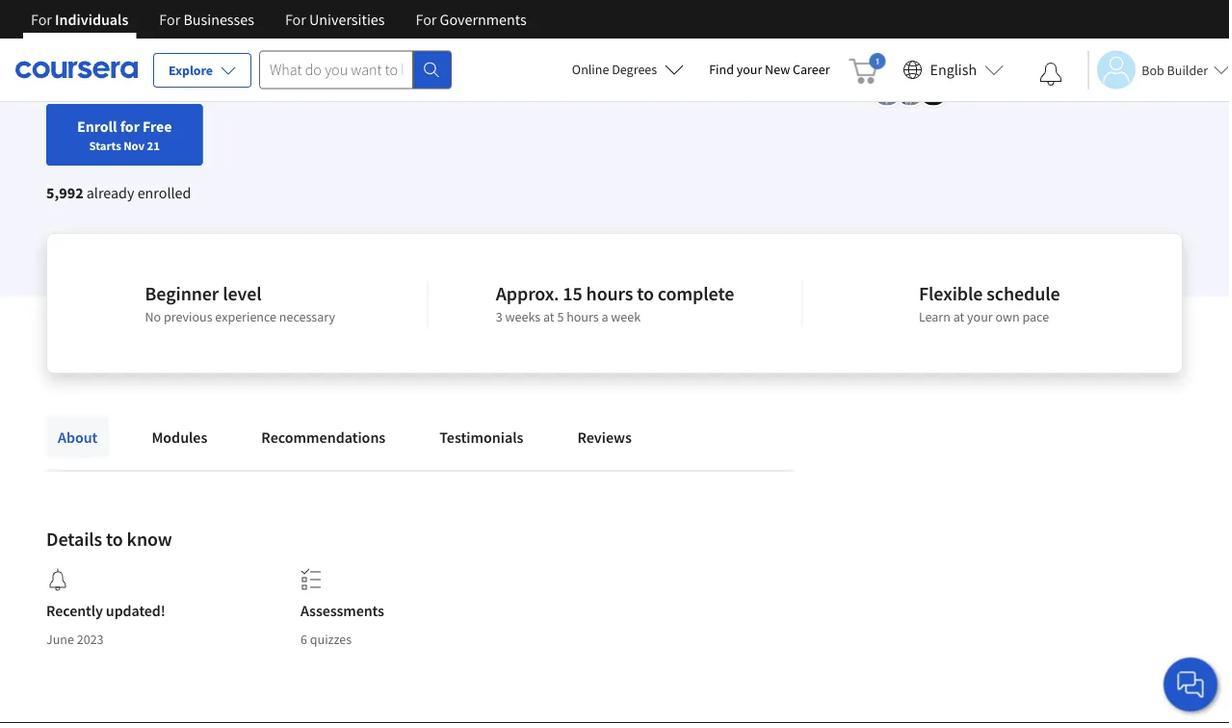 Task type: describe. For each thing, give the bounding box(es) containing it.
to inside approx. 15 hours to complete 3 weeks at 5 hours a week
[[637, 282, 654, 306]]

reviews link
[[566, 416, 644, 459]]

a inside approx. 15 hours to complete 3 weeks at 5 hours a week
[[602, 308, 609, 326]]

6 quizzes
[[301, 631, 352, 649]]

8
[[200, 52, 207, 71]]

bob
[[1142, 61, 1165, 79]]

testimonials
[[440, 428, 524, 447]]

new
[[765, 61, 791, 78]]

details
[[46, 528, 102, 552]]

in
[[121, 52, 133, 71]]

6
[[301, 631, 307, 649]]

instructors:
[[959, 81, 1033, 101]]

3
[[496, 308, 503, 326]]

governments
[[440, 10, 527, 29]]

gain insight into a topic and learn the fundamentals
[[870, 38, 1162, 55]]

complete
[[658, 282, 735, 306]]

for governments
[[416, 10, 527, 29]]

show notifications image
[[1040, 63, 1063, 86]]

businesses
[[184, 10, 254, 29]]

approx. 15 hours to complete 3 weeks at 5 hours a week
[[496, 282, 735, 326]]

enroll for free starts nov 21
[[77, 117, 172, 153]]

+2 more button
[[1136, 82, 1184, 101]]

available
[[278, 52, 335, 71]]

0 horizontal spatial to
[[106, 528, 123, 552]]

builder
[[1168, 61, 1209, 79]]

for businesses
[[159, 10, 254, 29]]

for for universities
[[285, 10, 306, 29]]

and
[[1006, 38, 1028, 55]]

gain
[[870, 38, 896, 55]]

whitney
[[1039, 81, 1091, 101]]

schedule
[[987, 282, 1061, 306]]

reviews
[[578, 428, 632, 447]]

already
[[87, 183, 134, 202]]

recommendations
[[262, 428, 386, 447]]

5,992 already enrolled
[[46, 183, 191, 202]]

find
[[710, 61, 734, 78]]

0 vertical spatial hours
[[587, 282, 634, 306]]

at inside flexible schedule learn at your own pace
[[954, 308, 965, 326]]

online degrees
[[572, 61, 658, 78]]

find your new career
[[710, 61, 830, 78]]

beginner
[[145, 282, 219, 306]]

0 vertical spatial a
[[965, 38, 972, 55]]

sara woods image
[[920, 77, 949, 106]]

testimonials link
[[428, 416, 535, 459]]

for
[[120, 117, 140, 136]]

explore
[[169, 62, 213, 79]]

career
[[793, 61, 830, 78]]

weeks
[[506, 308, 541, 326]]

necessary
[[279, 308, 335, 326]]

0 vertical spatial your
[[737, 61, 763, 78]]

21
[[147, 138, 160, 153]]

recently
[[46, 601, 103, 621]]

approx.
[[496, 282, 559, 306]]

previous
[[164, 308, 213, 326]]

languages
[[210, 52, 275, 71]]

+2
[[1136, 83, 1150, 100]]

more
[[1153, 83, 1184, 100]]

bob builder button
[[1088, 51, 1230, 89]]



Task type: locate. For each thing, give the bounding box(es) containing it.
modules link
[[140, 416, 219, 459]]

be
[[500, 52, 516, 71]]

at inside approx. 15 hours to complete 3 weeks at 5 hours a week
[[544, 308, 555, 326]]

2023
[[77, 631, 104, 649]]

hours up the 'week'
[[587, 282, 634, 306]]

1 at from the left
[[544, 308, 555, 326]]

for up content
[[416, 10, 437, 29]]

5
[[557, 308, 564, 326]]

for left businesses
[[159, 10, 180, 29]]

at right learn
[[954, 308, 965, 326]]

english right the in
[[136, 52, 183, 71]]

english down "into"
[[931, 60, 978, 80]]

at
[[544, 308, 555, 326], [954, 308, 965, 326]]

your inside flexible schedule learn at your own pace
[[968, 308, 993, 326]]

None search field
[[259, 51, 452, 89]]

online degrees button
[[557, 48, 700, 91]]

about
[[58, 428, 98, 447]]

your
[[737, 61, 763, 78], [968, 308, 993, 326]]

english button
[[896, 39, 1012, 101]]

What do you want to learn? text field
[[259, 51, 414, 89]]

no
[[145, 308, 161, 326]]

for left individuals
[[31, 10, 52, 29]]

content
[[392, 52, 442, 71]]

june 2023
[[46, 631, 104, 649]]

2 for from the left
[[159, 10, 180, 29]]

updated!
[[106, 601, 165, 621]]

soule
[[1095, 81, 1131, 101]]

0 horizontal spatial your
[[737, 61, 763, 78]]

at left 5
[[544, 308, 555, 326]]

0 horizontal spatial at
[[544, 308, 555, 326]]

4 for from the left
[[416, 10, 437, 29]]

about link
[[46, 416, 109, 459]]

for for individuals
[[31, 10, 52, 29]]

1 vertical spatial your
[[968, 308, 993, 326]]

hours
[[587, 282, 634, 306], [567, 308, 599, 326]]

8 languages available
[[200, 52, 335, 71]]

to up the 'week'
[[637, 282, 654, 306]]

1 vertical spatial a
[[602, 308, 609, 326]]

some
[[352, 52, 389, 71]]

your right find
[[737, 61, 763, 78]]

15
[[563, 282, 583, 306]]

individuals
[[55, 10, 129, 29]]

for for businesses
[[159, 10, 180, 29]]

degrees
[[612, 61, 658, 78]]

topic
[[975, 38, 1003, 55]]

your left own
[[968, 308, 993, 326]]

fundamentals
[[1083, 38, 1162, 55]]

the
[[1062, 38, 1080, 55]]

coursera image
[[15, 54, 138, 85]]

1 vertical spatial to
[[106, 528, 123, 552]]

enroll
[[77, 117, 117, 136]]

0 vertical spatial to
[[637, 282, 654, 306]]

whitney soule link
[[1039, 81, 1131, 101]]

to left know
[[106, 528, 123, 552]]

assessments
[[301, 601, 384, 621]]

level
[[223, 282, 262, 306]]

hours right 5
[[567, 308, 599, 326]]

english
[[136, 52, 183, 71], [931, 60, 978, 80]]

for up available
[[285, 10, 306, 29]]

chat with us image
[[1176, 670, 1207, 701]]

banner navigation
[[15, 0, 542, 39]]

8 languages available button
[[200, 50, 335, 73]]

1 vertical spatial hours
[[567, 308, 599, 326]]

experience
[[215, 308, 277, 326]]

learn
[[919, 308, 951, 326]]

a
[[965, 38, 972, 55], [602, 308, 609, 326]]

online
[[572, 61, 610, 78]]

1 horizontal spatial english
[[931, 60, 978, 80]]

english inside english button
[[931, 60, 978, 80]]

bob builder
[[1142, 61, 1209, 79]]

into
[[940, 38, 962, 55]]

taught
[[73, 52, 118, 71]]

week
[[611, 308, 641, 326]]

insight
[[899, 38, 937, 55]]

for
[[31, 10, 52, 29], [159, 10, 180, 29], [285, 10, 306, 29], [416, 10, 437, 29]]

1 horizontal spatial at
[[954, 308, 965, 326]]

a left the 'week'
[[602, 308, 609, 326]]

1 horizontal spatial a
[[965, 38, 972, 55]]

know
[[127, 528, 172, 552]]

5,992
[[46, 183, 83, 202]]

for individuals
[[31, 10, 129, 29]]

nov
[[124, 138, 145, 153]]

1 for from the left
[[31, 10, 52, 29]]

pace
[[1023, 308, 1050, 326]]

1 horizontal spatial your
[[968, 308, 993, 326]]

shopping cart: 1 item image
[[850, 53, 886, 84]]

starts
[[89, 138, 121, 153]]

find your new career link
[[700, 58, 840, 82]]

flexible schedule learn at your own pace
[[919, 282, 1061, 326]]

to
[[637, 282, 654, 306], [106, 528, 123, 552]]

for universities
[[285, 10, 385, 29]]

sean vereen image
[[896, 77, 925, 106]]

0 horizontal spatial a
[[602, 308, 609, 326]]

2 at from the left
[[954, 308, 965, 326]]

whitney soule image
[[873, 77, 902, 106]]

taught in english
[[73, 52, 183, 71]]

quizzes
[[310, 631, 352, 649]]

flexible
[[919, 282, 983, 306]]

universities
[[309, 10, 385, 29]]

translated
[[520, 52, 585, 71]]

june
[[46, 631, 74, 649]]

instructors: whitney soule +2 more
[[959, 81, 1184, 101]]

may
[[445, 52, 472, 71]]

1 horizontal spatial to
[[637, 282, 654, 306]]

recently updated!
[[46, 601, 165, 621]]

3 for from the left
[[285, 10, 306, 29]]

0 horizontal spatial english
[[136, 52, 183, 71]]

enrolled
[[138, 183, 191, 202]]

own
[[996, 308, 1020, 326]]

not
[[475, 52, 497, 71]]

some content may not be translated
[[352, 52, 585, 71]]

details to know
[[46, 528, 172, 552]]

modules
[[152, 428, 208, 447]]

explore button
[[153, 53, 252, 88]]

recommendations link
[[250, 416, 397, 459]]

free
[[143, 117, 172, 136]]

a right "into"
[[965, 38, 972, 55]]

learn
[[1030, 38, 1059, 55]]

beginner level no previous experience necessary
[[145, 282, 335, 326]]

for for governments
[[416, 10, 437, 29]]



Task type: vqa. For each thing, say whether or not it's contained in the screenshot.
'Weeks'
yes



